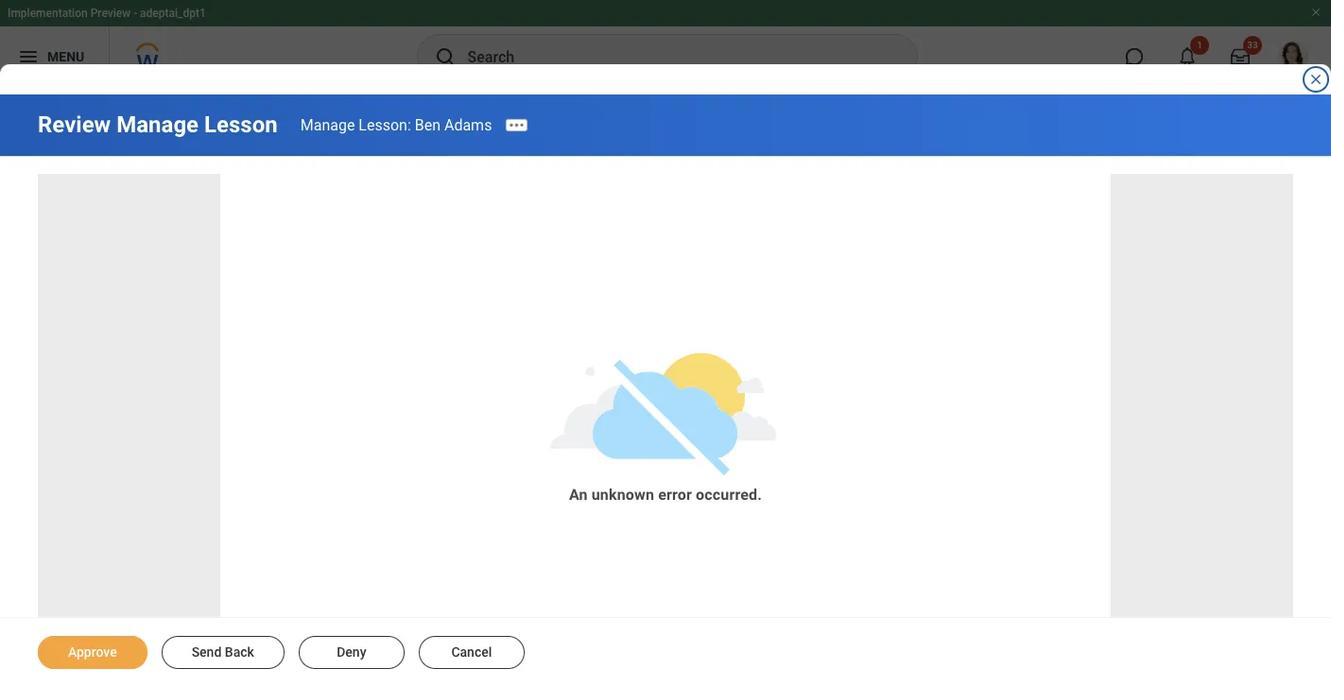Task type: locate. For each thing, give the bounding box(es) containing it.
implementation
[[8, 7, 88, 20]]

ben
[[415, 116, 441, 134]]

adeptai_dpt1
[[140, 7, 206, 20]]

an
[[569, 486, 588, 504]]

close review manage lesson image
[[1309, 72, 1324, 87]]

profile logan mcneil element
[[1267, 36, 1320, 78]]

deny button
[[299, 636, 405, 669]]

0 horizontal spatial manage
[[116, 112, 199, 138]]

manage left lesson:
[[300, 116, 355, 134]]

send back
[[192, 645, 254, 660]]

review
[[38, 112, 111, 138]]

-
[[133, 7, 137, 20]]

manage
[[116, 112, 199, 138], [300, 116, 355, 134]]

manage lesson: ben adams
[[300, 116, 492, 134]]

send back button
[[161, 636, 284, 669]]

manage right review
[[116, 112, 199, 138]]

deny
[[337, 645, 366, 660]]

preview
[[90, 7, 131, 20]]

notifications large image
[[1178, 47, 1197, 66]]



Task type: vqa. For each thing, say whether or not it's contained in the screenshot.
first History from right
no



Task type: describe. For each thing, give the bounding box(es) containing it.
manage lesson: ben adams element
[[300, 116, 492, 134]]

send
[[192, 645, 222, 660]]

action bar region
[[0, 617, 1331, 686]]

back
[[225, 645, 254, 660]]

lesson:
[[359, 116, 411, 134]]

implementation preview -   adeptai_dpt1
[[8, 7, 206, 20]]

cancel button
[[419, 636, 525, 669]]

inbox large image
[[1231, 47, 1250, 66]]

cancel
[[451, 645, 492, 660]]

close environment banner image
[[1311, 7, 1322, 18]]

lesson
[[204, 112, 278, 138]]

occurred.
[[696, 486, 762, 504]]

1 horizontal spatial manage
[[300, 116, 355, 134]]

implementation preview -   adeptai_dpt1 banner
[[0, 0, 1331, 87]]

an unknown error occurred.
[[569, 486, 762, 504]]

review manage lesson main content
[[0, 95, 1331, 686]]

review manage lesson dialog
[[0, 0, 1331, 686]]

approve
[[68, 645, 117, 660]]

unknown
[[592, 486, 654, 504]]

approve button
[[38, 636, 147, 669]]

search image
[[434, 45, 456, 68]]

review manage lesson
[[38, 112, 278, 138]]

error
[[658, 486, 692, 504]]

adams
[[444, 116, 492, 134]]



